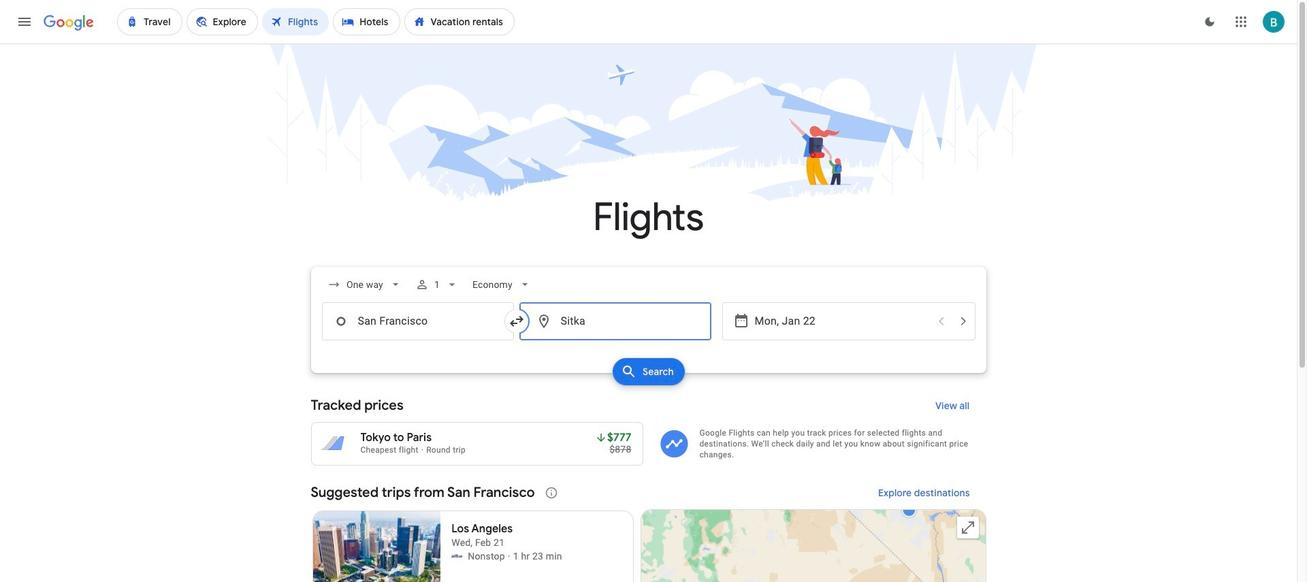 Task type: describe. For each thing, give the bounding box(es) containing it.
swap origin and destination. image
[[508, 313, 525, 329]]

suggested trips from san francisco region
[[311, 477, 986, 582]]

777 US dollars text field
[[607, 431, 631, 445]]

Departure text field
[[755, 303, 929, 340]]

tracked prices region
[[311, 389, 986, 466]]

change appearance image
[[1193, 5, 1226, 38]]

 image inside the tracked prices region
[[421, 445, 424, 455]]



Task type: vqa. For each thing, say whether or not it's contained in the screenshot.
text field inside Flight SEARCH FIELD
yes



Task type: locate. For each thing, give the bounding box(es) containing it.
0 horizontal spatial  image
[[421, 445, 424, 455]]

0 vertical spatial  image
[[421, 445, 424, 455]]

1 horizontal spatial  image
[[508, 549, 510, 563]]

 image inside suggested trips from san francisco region
[[508, 549, 510, 563]]

jetblue image
[[451, 551, 462, 562]]

878 US dollars text field
[[609, 444, 631, 455]]

None text field
[[322, 302, 514, 340], [519, 302, 711, 340], [322, 302, 514, 340], [519, 302, 711, 340]]

None field
[[322, 272, 407, 297], [467, 272, 537, 297], [322, 272, 407, 297], [467, 272, 537, 297]]

 image
[[421, 445, 424, 455], [508, 549, 510, 563]]

Flight search field
[[300, 267, 997, 389]]

main menu image
[[16, 14, 33, 30]]

1 vertical spatial  image
[[508, 549, 510, 563]]



